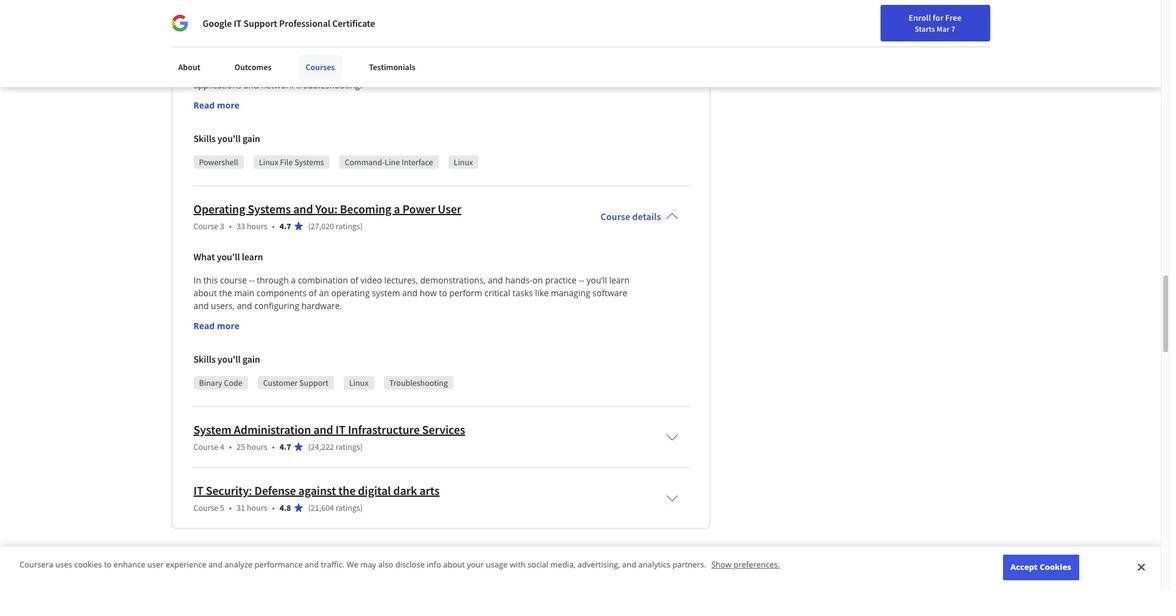Task type: locate. For each thing, give the bounding box(es) containing it.
what you'll learn up this
[[194, 251, 263, 263]]

0 vertical spatial about
[[194, 287, 217, 299]]

read more button down users,
[[194, 320, 240, 332]]

3 ( from the top
[[308, 503, 311, 514]]

to down everything
[[562, 67, 571, 78]]

components
[[257, 287, 307, 299]]

0 vertical spatial 4.7
[[280, 221, 291, 232]]

overview up technologies
[[352, 54, 388, 65]]

more down users,
[[217, 320, 240, 332]]

testimonials
[[369, 62, 416, 73]]

digital
[[358, 483, 391, 498]]

mar
[[937, 24, 950, 34]]

what down google
[[194, 30, 215, 42]]

read
[[194, 100, 215, 111], [194, 320, 215, 332]]

1 skills you'll gain from the top
[[194, 132, 260, 145]]

through
[[257, 275, 289, 286]]

1 vertical spatial read more button
[[194, 320, 240, 332]]

2 ) from the top
[[360, 442, 363, 453]]

and left users,
[[194, 300, 209, 312]]

learn up is
[[242, 30, 263, 42]]

what for this
[[194, 30, 215, 42]]

1 read more button from the top
[[194, 99, 240, 112]]

of down designed
[[251, 67, 259, 78]]

4.8
[[280, 503, 291, 514]]

1 4.7 from the top
[[280, 221, 291, 232]]

( down it security: defense against the digital dark arts link at the left of page
[[308, 503, 311, 514]]

-
[[249, 275, 252, 286], [252, 275, 255, 286], [579, 275, 582, 286], [582, 275, 585, 286]]

0 vertical spatial gain
[[243, 132, 260, 145]]

to inside in this course -- through a combination of video lectures, demonstrations, and hands-on practice -- you'll learn about the main components of an operating system and how to perform critical tasks like managing software and users, and configuring hardware.
[[439, 287, 447, 299]]

read more down applications
[[194, 100, 240, 111]]

1 vertical spatial systems
[[248, 201, 291, 217]]

1 horizontal spatial about
[[443, 559, 465, 570]]

course 3 • 33 hours •
[[194, 221, 275, 232]]

the inside in this course -- through a combination of video lectures, demonstrations, and hands-on practice -- you'll learn about the main components of an operating system and how to perform critical tasks like managing software and users, and configuring hardware.
[[219, 287, 232, 299]]

a inside this course is designed to provide a full overview of computer networking. we'll cover everything from the fundamentals of modern networking technologies and protocols to an overview of the cloud to practical applications and network troubleshooting.
[[331, 54, 336, 65]]

systems right file
[[295, 157, 324, 168]]

1 horizontal spatial a
[[331, 54, 336, 65]]

hours right 31
[[247, 503, 267, 514]]

1 vertical spatial your
[[467, 559, 484, 570]]

1 vertical spatial ratings
[[336, 442, 360, 453]]

) down infrastructure
[[360, 442, 363, 453]]

2 read from the top
[[194, 320, 215, 332]]

of up hardware. on the bottom of the page
[[309, 287, 317, 299]]

a left full
[[331, 54, 336, 65]]

read down applications
[[194, 100, 215, 111]]

details
[[633, 210, 661, 223]]

network
[[261, 79, 294, 91]]

course up main
[[220, 275, 247, 286]]

you'll for powershell
[[218, 132, 241, 145]]

0 vertical spatial read more button
[[194, 99, 240, 112]]

1 horizontal spatial an
[[463, 67, 473, 78]]

( 24,222 ratings )
[[308, 442, 363, 453]]

performance
[[255, 559, 303, 570]]

the up users,
[[219, 287, 232, 299]]

combination
[[298, 275, 348, 286]]

how
[[420, 287, 437, 299]]

0 vertical spatial read
[[194, 100, 215, 111]]

3 ratings from the top
[[336, 503, 360, 514]]

5
[[220, 503, 224, 514]]

uses
[[55, 559, 72, 570]]

what you'll learn for this
[[194, 251, 263, 263]]

2 vertical spatial ratings
[[336, 503, 360, 514]]

3 hours from the top
[[247, 503, 267, 514]]

course left details
[[601, 210, 631, 223]]

1 vertical spatial hours
[[247, 442, 267, 453]]

usage
[[486, 559, 508, 570]]

2 ( from the top
[[308, 442, 311, 453]]

hours right 33
[[247, 221, 267, 232]]

demonstrations,
[[420, 275, 486, 286]]

perform
[[450, 287, 483, 299]]

0 horizontal spatial about
[[194, 287, 217, 299]]

linux up infrastructure
[[349, 378, 369, 389]]

and up critical at the left of the page
[[488, 275, 503, 286]]

linux right interface
[[454, 157, 473, 168]]

)
[[360, 221, 363, 232], [360, 442, 363, 453], [360, 503, 363, 514]]

skills you'll gain for in this course -- through a combination of video lectures, demonstrations, and hands-on practice -- you'll learn about the main components of an operating system and how to perform critical tasks like managing software and users, and configuring hardware.
[[194, 353, 260, 365]]

is
[[241, 54, 247, 65]]

2 horizontal spatial it
[[336, 422, 346, 437]]

2 vertical spatial learn
[[610, 275, 630, 286]]

2 read more button from the top
[[194, 320, 240, 332]]

english
[[928, 14, 957, 26]]

1 - from the left
[[249, 275, 252, 286]]

1 vertical spatial )
[[360, 442, 363, 453]]

skills you'll gain for this course is designed to provide a full overview of computer networking. we'll cover everything from the fundamentals of modern networking technologies and protocols to an overview of the cloud to practical applications and network troubleshooting.
[[194, 132, 260, 145]]

31
[[237, 503, 245, 514]]

what up this
[[194, 251, 215, 263]]

0 horizontal spatial overview
[[352, 54, 388, 65]]

what
[[194, 30, 215, 42], [194, 251, 215, 263]]

and down the computer
[[395, 67, 410, 78]]

it left security:
[[194, 483, 204, 498]]

ratings down becoming
[[336, 221, 360, 232]]

system administration and it infrastructure services
[[194, 422, 465, 437]]

this course is designed to provide a full overview of computer networking. we'll cover everything from the fundamentals of modern networking technologies and protocols to an overview of the cloud to practical applications and network troubleshooting.
[[194, 54, 617, 91]]

this
[[203, 275, 218, 286]]

( down the system administration and it infrastructure services link
[[308, 442, 311, 453]]

1 vertical spatial about
[[443, 559, 465, 570]]

1 vertical spatial an
[[319, 287, 329, 299]]

1 gain from the top
[[243, 132, 260, 145]]

• right '3' at left
[[229, 221, 232, 232]]

about right info
[[443, 559, 465, 570]]

0 vertical spatial (
[[308, 221, 311, 232]]

it up the ( 24,222 ratings )
[[336, 422, 346, 437]]

0 vertical spatial your
[[841, 14, 857, 25]]

it
[[234, 17, 242, 29], [336, 422, 346, 437], [194, 483, 204, 498]]

1 vertical spatial more
[[217, 320, 240, 332]]

3 ) from the top
[[360, 503, 363, 514]]

hours for security:
[[247, 503, 267, 514]]

0 vertical spatial what you'll learn
[[194, 30, 263, 42]]

your right find
[[841, 14, 857, 25]]

linux
[[259, 157, 278, 168], [454, 157, 473, 168], [349, 378, 369, 389]]

your left usage
[[467, 559, 484, 570]]

skills up binary
[[194, 353, 216, 365]]

support up designed
[[244, 17, 277, 29]]

1 vertical spatial what
[[194, 251, 215, 263]]

file
[[280, 157, 293, 168]]

linux file systems
[[259, 157, 324, 168]]

a inside in this course -- through a combination of video lectures, demonstrations, and hands-on practice -- you'll learn about the main components of an operating system and how to perform critical tasks like managing software and users, and configuring hardware.
[[291, 275, 296, 286]]

3 - from the left
[[579, 275, 582, 286]]

4.7 left 27,020
[[280, 221, 291, 232]]

1 vertical spatial read
[[194, 320, 215, 332]]

1 vertical spatial learn
[[242, 251, 263, 263]]

2 hours from the top
[[247, 442, 267, 453]]

you'll up this
[[217, 251, 240, 263]]

course inside in this course -- through a combination of video lectures, demonstrations, and hands-on practice -- you'll learn about the main components of an operating system and how to perform critical tasks like managing software and users, and configuring hardware.
[[220, 275, 247, 286]]

an down combination
[[319, 287, 329, 299]]

and down lectures,
[[402, 287, 418, 299]]

1 vertical spatial 4.7
[[280, 442, 291, 453]]

experience
[[166, 559, 207, 570]]

more for this course is designed to provide a full overview of computer networking. we'll cover everything from the fundamentals of modern networking technologies and protocols to an overview of the cloud to practical applications and network troubleshooting.
[[217, 100, 240, 111]]

software
[[593, 287, 628, 299]]

1 read from the top
[[194, 100, 215, 111]]

4.7
[[280, 221, 291, 232], [280, 442, 291, 453]]

1 what from the top
[[194, 30, 215, 42]]

2 - from the left
[[252, 275, 255, 286]]

1 vertical spatial overview
[[475, 67, 511, 78]]

ratings down system administration and it infrastructure services
[[336, 442, 360, 453]]

0 vertical spatial an
[[463, 67, 473, 78]]

course left 4
[[194, 442, 218, 453]]

what you'll learn down google
[[194, 30, 263, 42]]

your inside privacy alert dialog
[[467, 559, 484, 570]]

hours right 25
[[247, 442, 267, 453]]

for
[[933, 12, 944, 23]]

read down users,
[[194, 320, 215, 332]]

operating systems and you: becoming a power user
[[194, 201, 462, 217]]

users,
[[211, 300, 235, 312]]

( down operating systems and you: becoming a power user
[[308, 221, 311, 232]]

2 horizontal spatial a
[[394, 201, 400, 217]]

1 read more from the top
[[194, 100, 240, 111]]

google it support professional certificate
[[203, 17, 375, 29]]

0 vertical spatial ratings
[[336, 221, 360, 232]]

skills
[[194, 132, 216, 145], [194, 353, 216, 365]]

2 vertical spatial )
[[360, 503, 363, 514]]

) down becoming
[[360, 221, 363, 232]]

1 vertical spatial (
[[308, 442, 311, 453]]

a up components
[[291, 275, 296, 286]]

practical
[[573, 67, 606, 78]]

read more down users,
[[194, 320, 240, 332]]

4.7 for systems
[[280, 221, 291, 232]]

course
[[212, 54, 239, 65], [220, 275, 247, 286]]

google image
[[171, 15, 188, 32]]

0 vertical spatial skills you'll gain
[[194, 132, 260, 145]]

0 horizontal spatial systems
[[248, 201, 291, 217]]

learn
[[242, 30, 263, 42], [242, 251, 263, 263], [610, 275, 630, 286]]

2 horizontal spatial linux
[[454, 157, 473, 168]]

user
[[438, 201, 462, 217]]

you'll up code
[[218, 353, 241, 365]]

ratings right 21,604
[[336, 503, 360, 514]]

the down cover on the top left of page
[[523, 67, 536, 78]]

you'll
[[217, 30, 240, 42], [218, 132, 241, 145], [217, 251, 240, 263], [218, 353, 241, 365]]

) for infrastructure
[[360, 442, 363, 453]]

gain for about
[[243, 353, 260, 365]]

0 vertical spatial hours
[[247, 221, 267, 232]]

to up modern
[[288, 54, 296, 65]]

0 vertical spatial a
[[331, 54, 336, 65]]

to right how
[[439, 287, 447, 299]]

2 skills you'll gain from the top
[[194, 353, 260, 365]]

0 vertical spatial )
[[360, 221, 363, 232]]

coursera uses cookies to enhance user experience and analyze performance and traffic. we may also disclose info about your usage with social media, advertising, and analytics partners. show preferences.
[[20, 559, 780, 570]]

ratings for becoming
[[336, 221, 360, 232]]

analytics
[[639, 559, 671, 570]]

skills you'll gain up the binary code on the bottom of the page
[[194, 353, 260, 365]]

2 what from the top
[[194, 251, 215, 263]]

help center image
[[1130, 559, 1144, 573]]

a left 'power' on the top left
[[394, 201, 400, 217]]

an inside this course is designed to provide a full overview of computer networking. we'll cover everything from the fundamentals of modern networking technologies and protocols to an overview of the cloud to practical applications and network troubleshooting.
[[463, 67, 473, 78]]

systems up the "course 3 • 33 hours •"
[[248, 201, 291, 217]]

0 vertical spatial read more
[[194, 100, 240, 111]]

) down digital
[[360, 503, 363, 514]]

( 27,020 ratings )
[[308, 221, 363, 232]]

0 vertical spatial what
[[194, 30, 215, 42]]

ratings for infrastructure
[[336, 442, 360, 453]]

and down outcomes
[[244, 79, 259, 91]]

course left '3' at left
[[194, 221, 218, 232]]

about
[[178, 62, 200, 73]]

4 - from the left
[[582, 275, 585, 286]]

2 vertical spatial (
[[308, 503, 311, 514]]

1 horizontal spatial your
[[841, 14, 857, 25]]

provide
[[298, 54, 329, 65]]

to right cookies
[[104, 559, 112, 570]]

code
[[224, 378, 243, 389]]

english button
[[906, 0, 979, 40]]

•
[[229, 221, 232, 232], [272, 221, 275, 232], [229, 442, 232, 453], [272, 442, 275, 453], [229, 503, 232, 514], [272, 503, 275, 514]]

info
[[427, 559, 441, 570]]

2 skills from the top
[[194, 353, 216, 365]]

course
[[601, 210, 631, 223], [194, 221, 218, 232], [194, 442, 218, 453], [194, 503, 218, 514]]

1 ) from the top
[[360, 221, 363, 232]]

an inside in this course -- through a combination of video lectures, demonstrations, and hands-on practice -- you'll learn about the main components of an operating system and how to perform critical tasks like managing software and users, and configuring hardware.
[[319, 287, 329, 299]]

and left traffic.
[[305, 559, 319, 570]]

your
[[841, 14, 857, 25], [467, 559, 484, 570]]

2 vertical spatial a
[[291, 275, 296, 286]]

0 vertical spatial skills
[[194, 132, 216, 145]]

protocols
[[413, 67, 450, 78]]

2 vertical spatial it
[[194, 483, 204, 498]]

2 4.7 from the top
[[280, 442, 291, 453]]

1 what you'll learn from the top
[[194, 30, 263, 42]]

power
[[403, 201, 436, 217]]

0 vertical spatial more
[[217, 100, 240, 111]]

1 ratings from the top
[[336, 221, 360, 232]]

learn up software
[[610, 275, 630, 286]]

computer
[[400, 54, 439, 65]]

0 vertical spatial support
[[244, 17, 277, 29]]

0 horizontal spatial your
[[467, 559, 484, 570]]

1 vertical spatial support
[[299, 378, 329, 389]]

2 ratings from the top
[[336, 442, 360, 453]]

you'll
[[587, 275, 607, 286]]

0 horizontal spatial linux
[[259, 157, 278, 168]]

1 horizontal spatial it
[[234, 17, 242, 29]]

None search field
[[174, 8, 467, 32]]

skills up powershell
[[194, 132, 216, 145]]

and left you:
[[293, 201, 313, 217]]

hours for administration
[[247, 442, 267, 453]]

overview down 'we'll'
[[475, 67, 511, 78]]

read more button for in this course -- through a combination of video lectures, demonstrations, and hands-on practice -- you'll learn about the main components of an operating system and how to perform critical tasks like managing software and users, and configuring hardware.
[[194, 320, 240, 332]]

read more button down applications
[[194, 99, 240, 112]]

operating systems and you: becoming a power user link
[[194, 201, 462, 217]]

it right google
[[234, 17, 242, 29]]

1 vertical spatial skills you'll gain
[[194, 353, 260, 365]]

2 gain from the top
[[243, 353, 260, 365]]

0 vertical spatial learn
[[242, 30, 263, 42]]

against
[[298, 483, 336, 498]]

courses
[[306, 62, 335, 73]]

privacy alert dialog
[[0, 547, 1162, 590]]

learn up through on the top left of the page
[[242, 251, 263, 263]]

1 horizontal spatial systems
[[295, 157, 324, 168]]

1 vertical spatial a
[[394, 201, 400, 217]]

course up fundamentals
[[212, 54, 239, 65]]

an down networking.
[[463, 67, 473, 78]]

2 what you'll learn from the top
[[194, 251, 263, 263]]

1 vertical spatial what you'll learn
[[194, 251, 263, 263]]

full
[[338, 54, 350, 65]]

and left "analyze"
[[209, 559, 223, 570]]

about down this
[[194, 287, 217, 299]]

you'll down google
[[217, 30, 240, 42]]

about inside in this course -- through a combination of video lectures, demonstrations, and hands-on practice -- you'll learn about the main components of an operating system and how to perform critical tasks like managing software and users, and configuring hardware.
[[194, 287, 217, 299]]

read more for in this course -- through a combination of video lectures, demonstrations, and hands-on practice -- you'll learn about the main components of an operating system and how to perform critical tasks like managing software and users, and configuring hardware.
[[194, 320, 240, 332]]

course inside dropdown button
[[601, 210, 631, 223]]

linux left file
[[259, 157, 278, 168]]

2 more from the top
[[217, 320, 240, 332]]

tasks
[[513, 287, 533, 299]]

1 horizontal spatial linux
[[349, 378, 369, 389]]

1 vertical spatial course
[[220, 275, 247, 286]]

system
[[372, 287, 400, 299]]

accept
[[1011, 562, 1038, 573]]

find your new career link
[[817, 12, 906, 27]]

you'll for this course is designed to provide a full overview of computer networking. we'll cover everything from the fundamentals of modern networking technologies and protocols to an overview of the cloud to practical applications and network troubleshooting.
[[217, 30, 240, 42]]

support right customer
[[299, 378, 329, 389]]

1 skills from the top
[[194, 132, 216, 145]]

show preferences. link
[[712, 559, 780, 570]]

course 4 • 25 hours •
[[194, 442, 275, 453]]

1 horizontal spatial overview
[[475, 67, 511, 78]]

2 vertical spatial hours
[[247, 503, 267, 514]]

1 more from the top
[[217, 100, 240, 111]]

1 vertical spatial gain
[[243, 353, 260, 365]]

skills you'll gain up powershell
[[194, 132, 260, 145]]

more down applications
[[217, 100, 240, 111]]

21,604
[[311, 503, 334, 514]]

course left 5
[[194, 503, 218, 514]]

ratings for the
[[336, 503, 360, 514]]

2 read more from the top
[[194, 320, 240, 332]]

1 ( from the top
[[308, 221, 311, 232]]

you'll for binary code
[[218, 353, 241, 365]]

0 horizontal spatial a
[[291, 275, 296, 286]]

0 horizontal spatial an
[[319, 287, 329, 299]]

hours for systems
[[247, 221, 267, 232]]

managing
[[551, 287, 591, 299]]

1 horizontal spatial support
[[299, 378, 329, 389]]

you'll up powershell
[[218, 132, 241, 145]]

gain for networking
[[243, 132, 260, 145]]

to down networking.
[[452, 67, 461, 78]]

• left '4.8'
[[272, 503, 275, 514]]

an for to
[[463, 67, 473, 78]]

0 vertical spatial systems
[[295, 157, 324, 168]]

learn inside in this course -- through a combination of video lectures, demonstrations, and hands-on practice -- you'll learn about the main components of an operating system and how to perform critical tasks like managing software and users, and configuring hardware.
[[610, 275, 630, 286]]

and
[[395, 67, 410, 78], [244, 79, 259, 91], [293, 201, 313, 217], [488, 275, 503, 286], [402, 287, 418, 299], [194, 300, 209, 312], [237, 300, 252, 312], [314, 422, 333, 437], [209, 559, 223, 570], [305, 559, 319, 570], [623, 559, 637, 570]]

read more for this course is designed to provide a full overview of computer networking. we'll cover everything from the fundamentals of modern networking technologies and protocols to an overview of the cloud to practical applications and network troubleshooting.
[[194, 100, 240, 111]]

support
[[244, 17, 277, 29], [299, 378, 329, 389]]

4.7 down administration
[[280, 442, 291, 453]]

1 vertical spatial read more
[[194, 320, 240, 332]]

testimonials link
[[362, 55, 423, 80]]

in
[[194, 275, 201, 286]]

1 hours from the top
[[247, 221, 267, 232]]

what you'll learn for course
[[194, 30, 263, 42]]

0 vertical spatial course
[[212, 54, 239, 65]]

1 vertical spatial skills
[[194, 353, 216, 365]]

main
[[234, 287, 255, 299]]

( for you:
[[308, 221, 311, 232]]

courses link
[[298, 55, 342, 80]]

course for system administration and it infrastructure services
[[194, 442, 218, 453]]

this
[[194, 54, 210, 65]]



Task type: vqa. For each thing, say whether or not it's contained in the screenshot.
Skills you'll gain : corresponding to Investment
no



Task type: describe. For each thing, give the bounding box(es) containing it.
certificate
[[332, 17, 375, 29]]

we'll
[[491, 54, 509, 65]]

1 vertical spatial it
[[336, 422, 346, 437]]

read for in this course -- through a combination of video lectures, demonstrations, and hands-on practice -- you'll learn about the main components of an operating system and how to perform critical tasks like managing software and users, and configuring hardware.
[[194, 320, 215, 332]]

a for of
[[291, 275, 296, 286]]

traffic.
[[321, 559, 345, 570]]

services
[[422, 422, 465, 437]]

command-
[[345, 157, 385, 168]]

customer support
[[263, 378, 329, 389]]

defense
[[255, 483, 296, 498]]

and up the 24,222
[[314, 422, 333, 437]]

read more button for this course is designed to provide a full overview of computer networking. we'll cover everything from the fundamentals of modern networking technologies and protocols to an overview of the cloud to practical applications and network troubleshooting.
[[194, 99, 240, 112]]

cloud
[[538, 67, 560, 78]]

more for in this course -- through a combination of video lectures, demonstrations, and hands-on practice -- you'll learn about the main components of an operating system and how to perform critical tasks like managing software and users, and configuring hardware.
[[217, 320, 240, 332]]

read for this course is designed to provide a full overview of computer networking. we'll cover everything from the fundamentals of modern networking technologies and protocols to an overview of the cloud to practical applications and network troubleshooting.
[[194, 100, 215, 111]]

33
[[237, 221, 245, 232]]

google
[[203, 17, 232, 29]]

25
[[237, 442, 245, 453]]

cookies
[[74, 559, 102, 570]]

in this course -- through a combination of video lectures, demonstrations, and hands-on practice -- you'll learn about the main components of an operating system and how to perform critical tasks like managing software and users, and configuring hardware.
[[194, 275, 632, 312]]

( for it
[[308, 442, 311, 453]]

administration
[[234, 422, 311, 437]]

of up operating
[[350, 275, 358, 286]]

learn for -
[[242, 251, 263, 263]]

enhance
[[114, 559, 145, 570]]

critical
[[485, 287, 511, 299]]

career
[[876, 14, 900, 25]]

• right 5
[[229, 503, 232, 514]]

24,222
[[311, 442, 334, 453]]

networking
[[295, 67, 340, 78]]

binary
[[199, 378, 222, 389]]

cover
[[512, 54, 533, 65]]

video
[[361, 275, 382, 286]]

infrastructure
[[348, 422, 420, 437]]

partners.
[[673, 559, 707, 570]]

a for overview
[[331, 54, 336, 65]]

accept cookies button
[[1003, 555, 1080, 580]]

) for becoming
[[360, 221, 363, 232]]

course for it security: defense against the digital dark arts
[[194, 503, 218, 514]]

operating
[[194, 201, 245, 217]]

( 21,604 ratings )
[[308, 503, 363, 514]]

free
[[946, 12, 962, 23]]

skills for this course is designed to provide a full overview of computer networking. we'll cover everything from the fundamentals of modern networking technologies and protocols to an overview of the cloud to practical applications and network troubleshooting.
[[194, 132, 216, 145]]

operating
[[331, 287, 370, 299]]

from
[[580, 54, 599, 65]]

and left analytics
[[623, 559, 637, 570]]

course for operating systems and you: becoming a power user
[[194, 221, 218, 232]]

• right 4
[[229, 442, 232, 453]]

accept cookies
[[1011, 562, 1072, 573]]

course details button
[[591, 193, 688, 240]]

about inside privacy alert dialog
[[443, 559, 465, 570]]

outcomes link
[[227, 55, 279, 80]]

( for against
[[308, 503, 311, 514]]

user
[[147, 559, 164, 570]]

preferences.
[[734, 559, 780, 570]]

the right from
[[602, 54, 615, 65]]

disclose
[[396, 559, 425, 570]]

the up ( 21,604 ratings )
[[339, 483, 356, 498]]

0 vertical spatial overview
[[352, 54, 388, 65]]

0 horizontal spatial it
[[194, 483, 204, 498]]

you'll for in this course -- through a combination of video lectures, demonstrations, and hands-on practice -- you'll learn about the main components of an operating system and how to perform critical tasks like managing software and users, and configuring hardware.
[[217, 251, 240, 263]]

enroll for free starts mar 7
[[909, 12, 962, 34]]

technologies
[[343, 67, 393, 78]]

of down cover on the top left of page
[[513, 67, 521, 78]]

3
[[220, 221, 224, 232]]

media,
[[551, 559, 576, 570]]

course inside this course is designed to provide a full overview of computer networking. we'll cover everything from the fundamentals of modern networking technologies and protocols to an overview of the cloud to practical applications and network troubleshooting.
[[212, 54, 239, 65]]

to inside privacy alert dialog
[[104, 559, 112, 570]]

4
[[220, 442, 224, 453]]

dark
[[393, 483, 417, 498]]

professional
[[279, 17, 331, 29]]

course details
[[601, 210, 661, 223]]

of left the computer
[[390, 54, 398, 65]]

interface
[[402, 157, 433, 168]]

advertising,
[[578, 559, 621, 570]]

find
[[823, 14, 839, 25]]

27,020
[[311, 221, 334, 232]]

an for of
[[319, 287, 329, 299]]

) for the
[[360, 503, 363, 514]]

system
[[194, 422, 232, 437]]

it security: defense against the digital dark arts link
[[194, 483, 440, 498]]

course 5 • 31 hours •
[[194, 503, 275, 514]]

7
[[952, 24, 956, 34]]

and down main
[[237, 300, 252, 312]]

also
[[378, 559, 393, 570]]

learn for designed
[[242, 30, 263, 42]]

4.7 for administration
[[280, 442, 291, 453]]

skills for in this course -- through a combination of video lectures, demonstrations, and hands-on practice -- you'll learn about the main components of an operating system and how to perform critical tasks like managing software and users, and configuring hardware.
[[194, 353, 216, 365]]

outcomes
[[235, 62, 272, 73]]

enroll
[[909, 12, 931, 23]]

practice
[[545, 275, 577, 286]]

what for in
[[194, 251, 215, 263]]

command-line interface
[[345, 157, 433, 168]]

applications
[[194, 79, 242, 91]]

cookies
[[1040, 562, 1072, 573]]

• down administration
[[272, 442, 275, 453]]

starts
[[915, 24, 936, 34]]

binary code
[[199, 378, 243, 389]]

may
[[361, 559, 376, 570]]

0 horizontal spatial support
[[244, 17, 277, 29]]

with
[[510, 559, 526, 570]]

0 vertical spatial it
[[234, 17, 242, 29]]

• right 33
[[272, 221, 275, 232]]

configuring
[[254, 300, 299, 312]]

social
[[528, 559, 549, 570]]

lectures,
[[385, 275, 418, 286]]

system administration and it infrastructure services link
[[194, 422, 465, 437]]

on
[[533, 275, 543, 286]]



